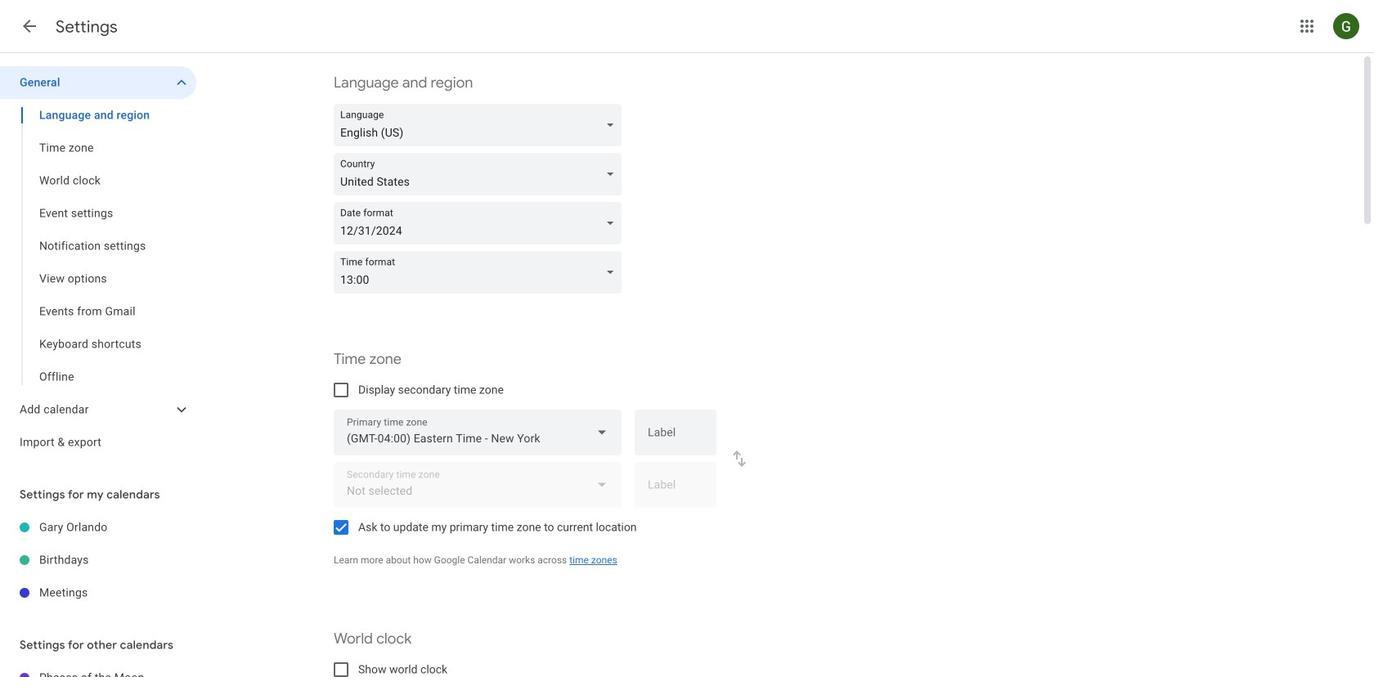 Task type: describe. For each thing, give the bounding box(es) containing it.
birthdays tree item
[[0, 544, 196, 577]]

meetings tree item
[[0, 577, 196, 609]]

Label for secondary time zone. text field
[[648, 480, 703, 502]]

1 tree from the top
[[0, 66, 196, 459]]

Label for primary time zone. text field
[[648, 427, 703, 450]]



Task type: locate. For each thing, give the bounding box(es) containing it.
general tree item
[[0, 66, 196, 99]]

heading
[[56, 16, 118, 37]]

1 vertical spatial tree
[[0, 511, 196, 609]]

swap time zones image
[[730, 449, 749, 469]]

tree
[[0, 66, 196, 459], [0, 511, 196, 609]]

go back image
[[20, 16, 39, 36]]

2 tree from the top
[[0, 511, 196, 609]]

None field
[[334, 104, 628, 146], [334, 153, 628, 195], [334, 202, 628, 245], [334, 251, 628, 294], [334, 410, 622, 456], [334, 104, 628, 146], [334, 153, 628, 195], [334, 202, 628, 245], [334, 251, 628, 294], [334, 410, 622, 456]]

phases of the moon tree item
[[0, 662, 196, 677]]

0 vertical spatial tree
[[0, 66, 196, 459]]

gary orlando tree item
[[0, 511, 196, 544]]

group
[[0, 99, 196, 393]]



Task type: vqa. For each thing, say whether or not it's contained in the screenshot.
top 21 element
no



